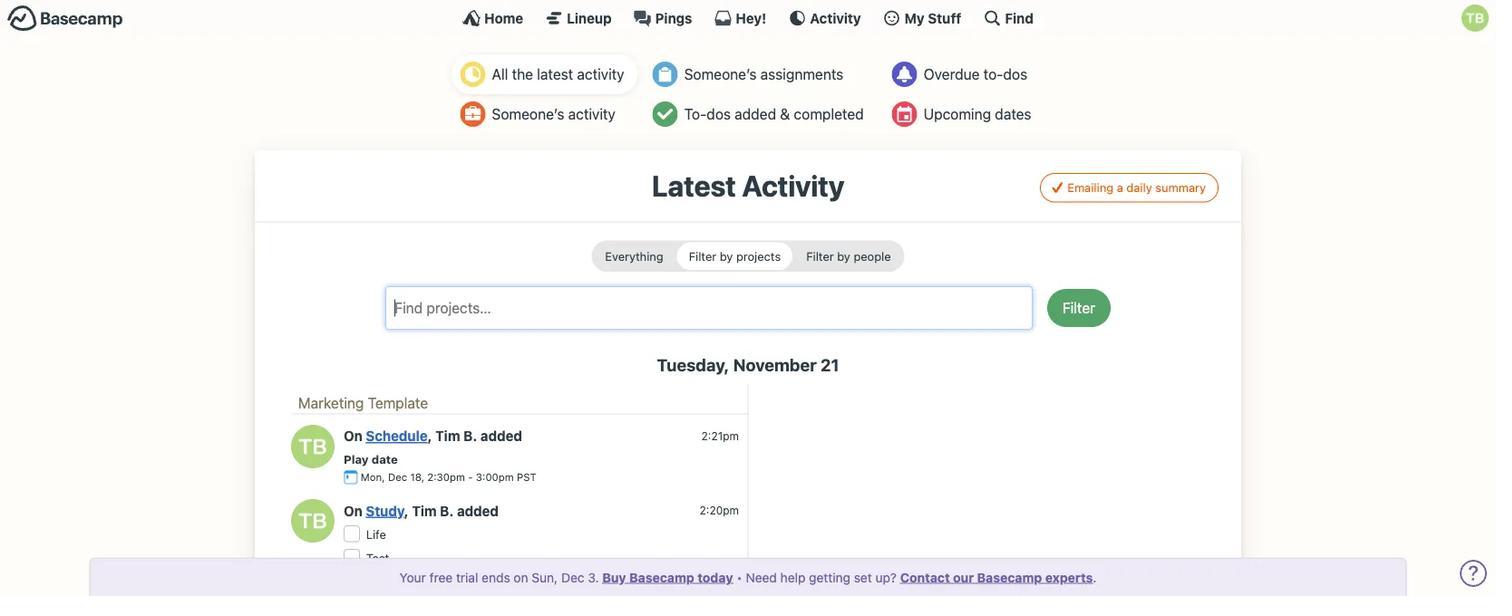 Task type: describe. For each thing, give the bounding box(es) containing it.
1 horizontal spatial dec
[[562, 571, 585, 586]]

pings button
[[634, 9, 693, 27]]

•
[[737, 571, 743, 586]]

pings
[[656, 10, 693, 26]]

added for on study ,       tim b. added
[[457, 503, 499, 519]]

3:00pm
[[476, 472, 514, 484]]

on schedule ,       tim b. added
[[344, 429, 523, 445]]

filter for filter by projects
[[689, 249, 717, 263]]

upcoming dates link
[[883, 94, 1046, 134]]

test link
[[366, 552, 389, 565]]

filter for filter
[[1063, 300, 1096, 317]]

by for people
[[838, 249, 851, 263]]

date
[[372, 453, 398, 466]]

your free trial ends on sun, dec  3. buy basecamp today • need help getting set up? contact our basecamp experts .
[[400, 571, 1097, 586]]

hey! button
[[714, 9, 767, 27]]

filter for filter by people
[[807, 249, 834, 263]]

emailing a daily summary button
[[1041, 173, 1219, 203]]

someone's assignments
[[685, 66, 844, 83]]

your
[[400, 571, 426, 586]]

on for on study ,       tim b. added
[[344, 503, 363, 519]]

everything
[[605, 249, 664, 263]]

our
[[954, 571, 975, 586]]

template
[[368, 395, 428, 412]]

help
[[781, 571, 806, 586]]

.
[[1094, 571, 1097, 586]]

test
[[366, 552, 389, 565]]

on
[[514, 571, 529, 586]]

all the latest activity
[[492, 66, 625, 83]]

completed
[[794, 106, 864, 123]]

tuesday, november 21
[[657, 356, 840, 376]]

mon,
[[361, 472, 385, 484]]

lineup
[[567, 10, 612, 26]]

tim burton image for on schedule ,       tim b. added
[[291, 425, 335, 469]]

Filter by projects submit
[[677, 243, 793, 270]]

today
[[698, 571, 733, 586]]

a
[[1117, 181, 1124, 195]]

overdue to-dos
[[924, 66, 1028, 83]]

3.
[[588, 571, 599, 586]]

-
[[468, 472, 473, 484]]

my stuff
[[905, 10, 962, 26]]

need
[[746, 571, 777, 586]]

marketing template
[[298, 395, 428, 412]]

b. for study
[[440, 503, 454, 519]]

dec inside the play date mon, dec 18, 2:30pm -     3:00pm pst
[[388, 472, 407, 484]]

to-dos added & completed link
[[644, 94, 878, 134]]

lineup link
[[545, 9, 612, 27]]

marketing template link
[[298, 395, 428, 412]]

switch accounts image
[[7, 5, 123, 33]]

tim burton image for on study ,       tim b. added
[[291, 500, 335, 544]]

to-
[[984, 66, 1004, 83]]

upcoming
[[924, 106, 992, 123]]

1 vertical spatial activity
[[742, 169, 845, 203]]

life
[[366, 528, 386, 542]]

people
[[854, 249, 892, 263]]

reports image
[[892, 62, 918, 87]]

study
[[366, 503, 404, 519]]

2:30pm
[[428, 472, 465, 484]]

projects
[[737, 249, 781, 263]]

tuesday,
[[657, 356, 730, 376]]

Type the names of projects whose activity you'd like to see text field
[[394, 295, 996, 322]]

activity inside main element
[[810, 10, 861, 26]]

contact
[[901, 571, 950, 586]]

life link
[[366, 528, 386, 542]]

0 vertical spatial tim burton image
[[1462, 5, 1490, 32]]

emailing
[[1068, 181, 1114, 195]]

latest
[[537, 66, 573, 83]]

assignments
[[761, 66, 844, 83]]

2 basecamp from the left
[[978, 571, 1043, 586]]

daily
[[1127, 181, 1153, 195]]

my
[[905, 10, 925, 26]]

play date link
[[344, 453, 398, 466]]

trial
[[456, 571, 478, 586]]

schedule link
[[366, 429, 428, 445]]

person report image
[[460, 102, 486, 127]]

Filter by people submit
[[795, 243, 903, 270]]

my stuff button
[[883, 9, 962, 27]]

pst
[[517, 472, 537, 484]]

, for study
[[404, 503, 409, 519]]

to-
[[685, 106, 707, 123]]

hey!
[[736, 10, 767, 26]]

emailing a daily summary
[[1068, 181, 1207, 195]]

summary
[[1156, 181, 1207, 195]]

overdue
[[924, 66, 980, 83]]

activity report image
[[460, 62, 486, 87]]

marketing
[[298, 395, 364, 412]]

someone's for someone's activity
[[492, 106, 565, 123]]

latest activity
[[652, 169, 845, 203]]



Task type: vqa. For each thing, say whether or not it's contained in the screenshot.
the bottommost the of
no



Task type: locate. For each thing, give the bounding box(es) containing it.
0 vertical spatial dos
[[1004, 66, 1028, 83]]

buy
[[603, 571, 627, 586]]

tim up the play date mon, dec 18, 2:30pm -     3:00pm pst
[[436, 429, 460, 445]]

the
[[512, 66, 533, 83]]

free
[[430, 571, 453, 586]]

0 vertical spatial dec
[[388, 472, 407, 484]]

1 horizontal spatial someone's
[[685, 66, 757, 83]]

2 horizontal spatial filter
[[1063, 300, 1096, 317]]

activity down "&"
[[742, 169, 845, 203]]

by left people
[[838, 249, 851, 263]]

home
[[485, 10, 524, 26]]

added left "&"
[[735, 106, 777, 123]]

dos right todo icon
[[707, 106, 731, 123]]

dec
[[388, 472, 407, 484], [562, 571, 585, 586]]

november
[[734, 356, 817, 376]]

on up 'play'
[[344, 429, 363, 445]]

2:20pm
[[700, 505, 739, 517]]

schedule
[[366, 429, 428, 445]]

someone's down the
[[492, 106, 565, 123]]

0 vertical spatial tim
[[436, 429, 460, 445]]

added down -
[[457, 503, 499, 519]]

basecamp
[[630, 571, 695, 586], [978, 571, 1043, 586]]

by left projects
[[720, 249, 733, 263]]

1 horizontal spatial dos
[[1004, 66, 1028, 83]]

2 by from the left
[[838, 249, 851, 263]]

dos up 'dates'
[[1004, 66, 1028, 83]]

todo image
[[653, 102, 678, 127]]

stuff
[[928, 10, 962, 26]]

latest
[[652, 169, 736, 203]]

up?
[[876, 571, 897, 586]]

0 horizontal spatial basecamp
[[630, 571, 695, 586]]

to-dos added & completed
[[685, 106, 864, 123]]

1 vertical spatial b.
[[440, 503, 454, 519]]

1 horizontal spatial by
[[838, 249, 851, 263]]

0 horizontal spatial by
[[720, 249, 733, 263]]

added for on schedule ,       tim b. added
[[481, 429, 523, 445]]

on study ,       tim b. added
[[344, 503, 499, 519]]

0 vertical spatial b.
[[464, 429, 477, 445]]

1 vertical spatial on
[[344, 503, 363, 519]]

dec left 18,
[[388, 472, 407, 484]]

1 horizontal spatial b.
[[464, 429, 477, 445]]

2:21pm element
[[702, 430, 739, 443]]

1 horizontal spatial filter
[[807, 249, 834, 263]]

tim burton image
[[1462, 5, 1490, 32], [291, 425, 335, 469], [291, 500, 335, 544]]

2 vertical spatial added
[[457, 503, 499, 519]]

2 on from the top
[[344, 503, 363, 519]]

2 vertical spatial tim burton image
[[291, 500, 335, 544]]

0 vertical spatial activity
[[810, 10, 861, 26]]

dos
[[1004, 66, 1028, 83], [707, 106, 731, 123]]

2:20pm element
[[700, 505, 739, 517]]

activity
[[810, 10, 861, 26], [742, 169, 845, 203]]

21
[[821, 356, 840, 376]]

1 vertical spatial tim burton image
[[291, 425, 335, 469]]

filter by projects
[[689, 249, 781, 263]]

activity
[[577, 66, 625, 83], [568, 106, 616, 123]]

play date mon, dec 18, 2:30pm -     3:00pm pst
[[344, 453, 537, 484]]

b. up -
[[464, 429, 477, 445]]

0 horizontal spatial filter
[[689, 249, 717, 263]]

tim for schedule
[[436, 429, 460, 445]]

1 vertical spatial activity
[[568, 106, 616, 123]]

1 horizontal spatial ,
[[428, 429, 432, 445]]

activity up assignments
[[810, 10, 861, 26]]

0 vertical spatial someone's
[[685, 66, 757, 83]]

someone's up to-
[[685, 66, 757, 83]]

, for schedule
[[428, 429, 432, 445]]

tim down 18,
[[412, 503, 437, 519]]

home link
[[463, 9, 524, 27]]

filter by people
[[807, 249, 892, 263]]

b.
[[464, 429, 477, 445], [440, 503, 454, 519]]

all the latest activity link
[[451, 54, 638, 94]]

filter button
[[1048, 289, 1111, 327]]

1 vertical spatial dos
[[707, 106, 731, 123]]

1 by from the left
[[720, 249, 733, 263]]

dec left the "3."
[[562, 571, 585, 586]]

find
[[1006, 10, 1034, 26]]

18,
[[410, 472, 425, 484]]

contact our basecamp experts link
[[901, 571, 1094, 586]]

find button
[[984, 9, 1034, 27]]

on for on schedule ,       tim b. added
[[344, 429, 363, 445]]

0 horizontal spatial ,
[[404, 503, 409, 519]]

&
[[780, 106, 791, 123]]

upcoming dates
[[924, 106, 1032, 123]]

play
[[344, 453, 369, 466]]

1 vertical spatial dec
[[562, 571, 585, 586]]

someone's activity
[[492, 106, 616, 123]]

by
[[720, 249, 733, 263], [838, 249, 851, 263]]

,
[[428, 429, 432, 445], [404, 503, 409, 519]]

experts
[[1046, 571, 1094, 586]]

activity right latest
[[577, 66, 625, 83]]

0 horizontal spatial dos
[[707, 106, 731, 123]]

0 horizontal spatial dec
[[388, 472, 407, 484]]

activity down all the latest activity
[[568, 106, 616, 123]]

sun,
[[532, 571, 558, 586]]

activity link
[[789, 9, 861, 27]]

b. for schedule
[[464, 429, 477, 445]]

overdue to-dos link
[[883, 54, 1046, 94]]

1 on from the top
[[344, 429, 363, 445]]

schedule image
[[892, 102, 918, 127]]

1 horizontal spatial basecamp
[[978, 571, 1043, 586]]

2:21pm
[[702, 430, 739, 443]]

someone's for someone's assignments
[[685, 66, 757, 83]]

on
[[344, 429, 363, 445], [344, 503, 363, 519]]

1 vertical spatial tim
[[412, 503, 437, 519]]

0 vertical spatial added
[[735, 106, 777, 123]]

1 basecamp from the left
[[630, 571, 695, 586]]

all
[[492, 66, 508, 83]]

filter inside 'button'
[[1063, 300, 1096, 317]]

filter activity group
[[592, 241, 905, 272]]

Everything submit
[[594, 243, 676, 270]]

on left study
[[344, 503, 363, 519]]

someone's
[[685, 66, 757, 83], [492, 106, 565, 123]]

main element
[[0, 0, 1497, 35]]

someone's activity link
[[451, 94, 638, 134]]

0 vertical spatial activity
[[577, 66, 625, 83]]

0 horizontal spatial b.
[[440, 503, 454, 519]]

basecamp right buy
[[630, 571, 695, 586]]

by for projects
[[720, 249, 733, 263]]

dates
[[995, 106, 1032, 123]]

0 horizontal spatial someone's
[[492, 106, 565, 123]]

added up the 3:00pm
[[481, 429, 523, 445]]

b. down 2:30pm
[[440, 503, 454, 519]]

tim for study
[[412, 503, 437, 519]]

buy basecamp today link
[[603, 571, 733, 586]]

1 vertical spatial someone's
[[492, 106, 565, 123]]

ends
[[482, 571, 510, 586]]

basecamp right our
[[978, 571, 1043, 586]]

someone's assignments link
[[644, 54, 878, 94]]

0 vertical spatial ,
[[428, 429, 432, 445]]

assignment image
[[653, 62, 678, 87]]

1 vertical spatial ,
[[404, 503, 409, 519]]

set
[[854, 571, 873, 586]]

getting
[[809, 571, 851, 586]]

study link
[[366, 503, 404, 519]]

0 vertical spatial on
[[344, 429, 363, 445]]

1 vertical spatial added
[[481, 429, 523, 445]]



